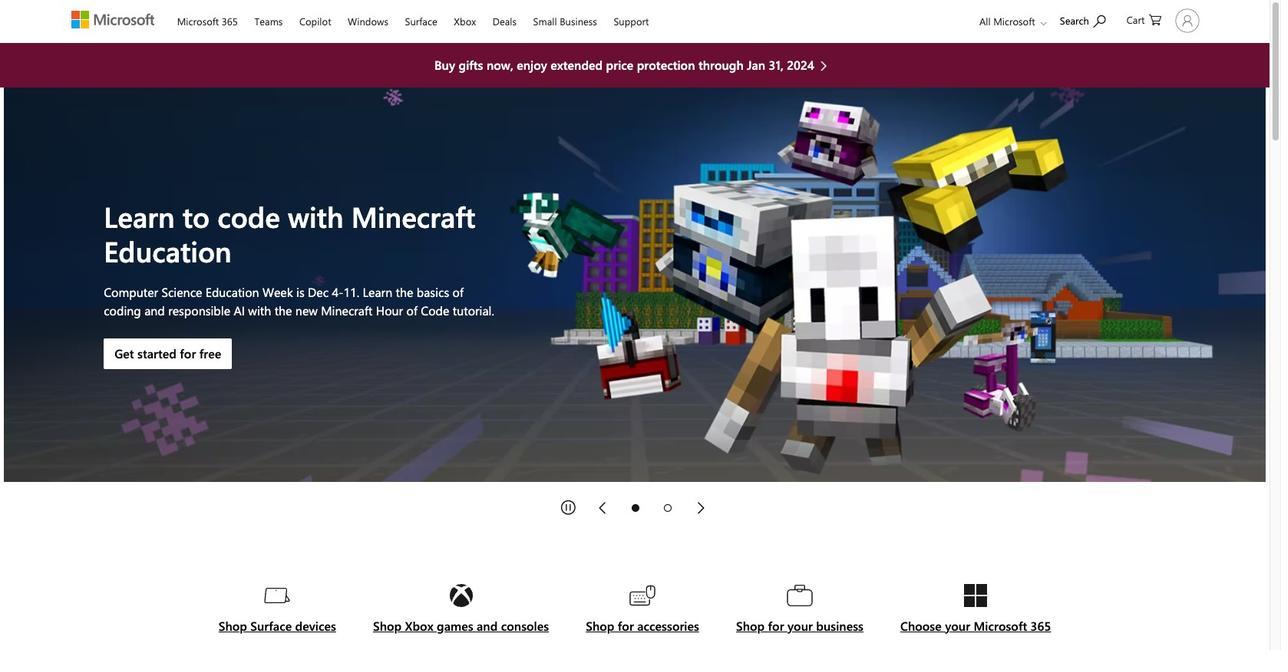 Task type: describe. For each thing, give the bounding box(es) containing it.
for for shop for your business
[[768, 618, 784, 634]]

1 vertical spatial of
[[407, 303, 418, 319]]

choose your microsoft 365 link
[[901, 617, 1051, 636]]

accessories
[[637, 618, 699, 634]]

responsible
[[168, 303, 230, 319]]

minecraft inside learn to code with minecraft education
[[351, 198, 476, 235]]

0 horizontal spatial xbox
[[405, 618, 434, 634]]

shop for shop surface devices
[[219, 618, 247, 634]]

search button
[[1053, 2, 1113, 37]]

cart link
[[1127, 1, 1162, 38]]

copilot
[[299, 15, 331, 28]]

1 horizontal spatial surface
[[405, 15, 438, 28]]

teams
[[254, 15, 283, 28]]

code
[[218, 198, 280, 235]]

buy gifts now, enjoy extended price protection through jan 31, 2024 link
[[435, 56, 835, 74]]

get
[[115, 346, 134, 362]]

choose
[[901, 618, 942, 634]]

shop for shop for your business
[[736, 618, 765, 634]]

jan
[[747, 57, 766, 73]]

search
[[1060, 14, 1090, 27]]

dec
[[308, 284, 329, 300]]

consoles
[[501, 618, 549, 634]]

price
[[606, 57, 634, 73]]

all microsoft button
[[967, 1, 1052, 42]]

windows link
[[341, 1, 395, 38]]

started
[[137, 346, 177, 362]]

microsoft 365
[[177, 15, 238, 28]]

tutorial.
[[453, 303, 494, 319]]

31,
[[769, 57, 784, 73]]

small business
[[533, 15, 597, 28]]

and inside computer science education week is dec 4-11. learn the basics of coding and responsible ai with the new minecraft hour of code tutorial.
[[144, 303, 165, 319]]

shop for accessories
[[586, 618, 699, 634]]

deals
[[493, 15, 517, 28]]

cart
[[1127, 13, 1145, 26]]

small business link
[[526, 1, 604, 38]]

learn inside learn to code with minecraft education
[[104, 198, 175, 235]]

support link
[[607, 1, 656, 38]]

teams link
[[248, 1, 290, 38]]

education inside computer science education week is dec 4-11. learn the basics of coding and responsible ai with the new minecraft hour of code tutorial.
[[206, 284, 259, 300]]

extended
[[551, 57, 603, 73]]

learn to code with minecraft education
[[104, 198, 476, 269]]

microsoft image
[[71, 11, 154, 28]]

with inside learn to code with minecraft education
[[288, 198, 344, 235]]

small
[[533, 15, 557, 28]]

windows
[[348, 15, 388, 28]]

shop xbox games and consoles link
[[373, 617, 549, 636]]

week
[[263, 284, 293, 300]]

new
[[296, 303, 318, 319]]



Task type: locate. For each thing, give the bounding box(es) containing it.
microsoft 365 link
[[170, 1, 245, 38]]

is
[[296, 284, 305, 300]]

through
[[699, 57, 744, 73]]

education
[[104, 232, 232, 269], [206, 284, 259, 300]]

0 vertical spatial the
[[396, 284, 413, 300]]

0 horizontal spatial with
[[248, 303, 271, 319]]

of right hour
[[407, 303, 418, 319]]

with inside computer science education week is dec 4-11. learn the basics of coding and responsible ai with the new minecraft hour of code tutorial.
[[248, 303, 271, 319]]

computer science education week is dec 4-11. learn the basics of coding and responsible ai with the new minecraft hour of code tutorial.
[[104, 284, 494, 319]]

hour
[[376, 303, 403, 319]]

4 shop from the left
[[736, 618, 765, 634]]

0 vertical spatial xbox
[[454, 15, 476, 28]]

for left the accessories
[[618, 618, 634, 634]]

1 horizontal spatial with
[[288, 198, 344, 235]]

for inside get started for free link
[[180, 346, 196, 362]]

and
[[144, 303, 165, 319], [477, 618, 498, 634]]

3 shop from the left
[[586, 618, 615, 634]]

xbox
[[454, 15, 476, 28], [405, 618, 434, 634]]

learn
[[104, 198, 175, 235], [363, 284, 393, 300]]

with
[[288, 198, 344, 235], [248, 303, 271, 319]]

shop
[[219, 618, 247, 634], [373, 618, 402, 634], [586, 618, 615, 634], [736, 618, 765, 634]]

1 vertical spatial minecraft
[[321, 303, 373, 319]]

buy gifts now, enjoy extended price protection through jan 31, 2024
[[435, 57, 815, 73]]

2 your from the left
[[945, 618, 971, 634]]

deals link
[[486, 1, 524, 38]]

for for shop for accessories
[[618, 618, 634, 634]]

0 vertical spatial with
[[288, 198, 344, 235]]

and down the computer
[[144, 303, 165, 319]]

devices
[[295, 618, 336, 634]]

surface left the devices
[[251, 618, 292, 634]]

0 vertical spatial of
[[453, 284, 464, 300]]

with right code
[[288, 198, 344, 235]]

365
[[222, 15, 238, 28], [1031, 618, 1051, 634]]

shop for shop xbox games and consoles
[[373, 618, 402, 634]]

11.
[[344, 284, 359, 300]]

with right ai
[[248, 303, 271, 319]]

1 vertical spatial learn
[[363, 284, 393, 300]]

to
[[183, 198, 210, 235]]

computer
[[104, 284, 158, 300]]

get started for free link
[[104, 339, 232, 370]]

1 vertical spatial the
[[275, 303, 292, 319]]

surface left xbox link
[[405, 15, 438, 28]]

shop surface devices
[[219, 618, 336, 634]]

0 vertical spatial education
[[104, 232, 232, 269]]

get started for free
[[115, 346, 221, 362]]

0 horizontal spatial learn
[[104, 198, 175, 235]]

0 vertical spatial surface
[[405, 15, 438, 28]]

for left business
[[768, 618, 784, 634]]

0 vertical spatial 365
[[222, 15, 238, 28]]

1 vertical spatial with
[[248, 303, 271, 319]]

your left business
[[788, 618, 813, 634]]

games
[[437, 618, 473, 634]]

1 horizontal spatial of
[[453, 284, 464, 300]]

xbox link
[[447, 1, 483, 38]]

for
[[180, 346, 196, 362], [618, 618, 634, 634], [768, 618, 784, 634]]

Search search field
[[1052, 2, 1122, 37]]

0 horizontal spatial and
[[144, 303, 165, 319]]

2024
[[787, 57, 815, 73]]

coding
[[104, 303, 141, 319]]

code
[[421, 303, 449, 319]]

shop for your business
[[736, 618, 864, 634]]

0 horizontal spatial for
[[180, 346, 196, 362]]

copilot link
[[292, 1, 338, 38]]

microsoft
[[177, 15, 219, 28], [994, 15, 1036, 28], [974, 618, 1028, 634]]

microsoft inside "dropdown button"
[[994, 15, 1036, 28]]

0 vertical spatial learn
[[104, 198, 175, 235]]

1 horizontal spatial your
[[945, 618, 971, 634]]

a minecraft cityscape. image
[[4, 88, 1266, 482]]

all
[[980, 15, 991, 28]]

1 vertical spatial xbox
[[405, 618, 434, 634]]

learn up hour
[[363, 284, 393, 300]]

1 vertical spatial surface
[[251, 618, 292, 634]]

4-
[[332, 284, 344, 300]]

education up science
[[104, 232, 232, 269]]

0 horizontal spatial surface
[[251, 618, 292, 634]]

education up ai
[[206, 284, 259, 300]]

support
[[614, 15, 649, 28]]

enjoy
[[517, 57, 547, 73]]

for inside shop for accessories link
[[618, 618, 634, 634]]

the
[[396, 284, 413, 300], [275, 303, 292, 319]]

0 horizontal spatial 365
[[222, 15, 238, 28]]

choose your microsoft 365
[[901, 618, 1051, 634]]

1 horizontal spatial the
[[396, 284, 413, 300]]

surface link
[[398, 1, 444, 38]]

learn left to
[[104, 198, 175, 235]]

0 horizontal spatial your
[[788, 618, 813, 634]]

protection
[[637, 57, 695, 73]]

basics
[[417, 284, 449, 300]]

minecraft inside computer science education week is dec 4-11. learn the basics of coding and responsible ai with the new minecraft hour of code tutorial.
[[321, 303, 373, 319]]

ai
[[234, 303, 245, 319]]

the down week
[[275, 303, 292, 319]]

education inside learn to code with minecraft education
[[104, 232, 232, 269]]

surface
[[405, 15, 438, 28], [251, 618, 292, 634]]

the up hour
[[396, 284, 413, 300]]

buy
[[435, 57, 455, 73]]

0 vertical spatial minecraft
[[351, 198, 476, 235]]

1 your from the left
[[788, 618, 813, 634]]

0 horizontal spatial the
[[275, 303, 292, 319]]

now,
[[487, 57, 513, 73]]

2 shop from the left
[[373, 618, 402, 634]]

of
[[453, 284, 464, 300], [407, 303, 418, 319]]

1 shop from the left
[[219, 618, 247, 634]]

business
[[560, 15, 597, 28]]

1 horizontal spatial xbox
[[454, 15, 476, 28]]

1 vertical spatial 365
[[1031, 618, 1051, 634]]

shop surface devices link
[[219, 617, 336, 636]]

business
[[816, 618, 864, 634]]

free
[[199, 346, 221, 362]]

1 horizontal spatial and
[[477, 618, 498, 634]]

1 horizontal spatial 365
[[1031, 618, 1051, 634]]

1 horizontal spatial for
[[618, 618, 634, 634]]

shop for accessories link
[[586, 617, 699, 636]]

minecraft
[[351, 198, 476, 235], [321, 303, 373, 319]]

0 vertical spatial and
[[144, 303, 165, 319]]

and right games
[[477, 618, 498, 634]]

for inside shop for your business link
[[768, 618, 784, 634]]

your
[[788, 618, 813, 634], [945, 618, 971, 634]]

your right choose
[[945, 618, 971, 634]]

xbox left deals
[[454, 15, 476, 28]]

gifts
[[459, 57, 483, 73]]

for left "free"
[[180, 346, 196, 362]]

1 vertical spatial and
[[477, 618, 498, 634]]

shop xbox games and consoles
[[373, 618, 549, 634]]

xbox left games
[[405, 618, 434, 634]]

2 horizontal spatial for
[[768, 618, 784, 634]]

1 vertical spatial education
[[206, 284, 259, 300]]

0 horizontal spatial of
[[407, 303, 418, 319]]

learn inside computer science education week is dec 4-11. learn the basics of coding and responsible ai with the new minecraft hour of code tutorial.
[[363, 284, 393, 300]]

of up tutorial.
[[453, 284, 464, 300]]

1 horizontal spatial learn
[[363, 284, 393, 300]]

science
[[162, 284, 202, 300]]

all microsoft
[[980, 15, 1036, 28]]

shop for shop for accessories
[[586, 618, 615, 634]]

shop for your business link
[[736, 617, 864, 636]]



Task type: vqa. For each thing, say whether or not it's contained in the screenshot.
Shop for your business for
yes



